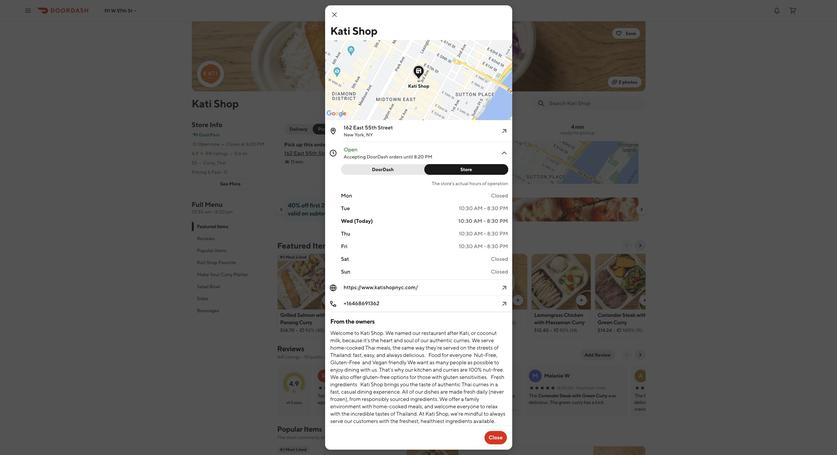 Task type: locate. For each thing, give the bounding box(es) containing it.
doordash down sensitivities.
[[467, 386, 486, 391]]

min
[[575, 124, 584, 130], [295, 159, 303, 165]]

1 vertical spatial click item image
[[500, 284, 508, 292]]

0 vertical spatial featured items
[[197, 224, 228, 230]]

2 click item image from the top
[[500, 284, 508, 292]]

add item to cart image for green curry
[[515, 298, 520, 303]]

1 add item to cart image from the left
[[325, 298, 330, 303]]

1 horizontal spatial panang
[[344, 312, 362, 319]]

0 vertical spatial min
[[575, 124, 584, 130]]

kati shop dialog
[[317, 5, 574, 450]]

this up 162 east 55th street link on the left top of page
[[304, 142, 313, 148]]

it's
[[363, 338, 370, 344]]

&
[[208, 170, 211, 175]]

0 horizontal spatial 441
[[205, 151, 213, 156]]

0 horizontal spatial off
[[301, 202, 309, 209]]

1 vertical spatial the
[[277, 435, 285, 441]]

1 vertical spatial featured
[[277, 241, 311, 251]]

0 horizontal spatial (19)
[[381, 321, 389, 326]]

store
[[192, 121, 208, 129], [460, 167, 472, 172]]

8:20 for open
[[414, 154, 424, 160]]

of up free,
[[494, 345, 499, 352]]

min right 11
[[295, 159, 303, 165]]

lemongrass for lemongrass chicken with kati signatur
[[423, 407, 448, 412]]

0 horizontal spatial previous button of carousel image
[[279, 207, 284, 213]]

-
[[484, 206, 486, 212], [212, 210, 214, 215], [484, 218, 486, 225], [484, 231, 486, 237], [484, 244, 486, 250]]

as down food
[[430, 360, 435, 366]]

kati shop favorite
[[197, 260, 236, 266]]

the inside kati shop dialog
[[432, 181, 440, 186]]

this
[[304, 142, 313, 148], [385, 435, 393, 441]]

melanie
[[544, 373, 563, 380]]

street
[[378, 125, 393, 131], [318, 150, 333, 157]]

the inside popular items the most commonly ordered items and dishes from this store
[[277, 435, 285, 441]]

liked right #3
[[487, 255, 498, 260]]

for left those
[[410, 375, 416, 381]]

coriander inside "button"
[[538, 394, 559, 399]]

1 horizontal spatial offer
[[449, 397, 460, 403]]

of right hours
[[482, 181, 487, 186]]

• doordash order for m
[[574, 386, 606, 391]]

closed for sat
[[491, 256, 508, 263]]

reviews up 10
[[277, 345, 304, 354]]

r
[[322, 373, 326, 380]]

DoorDash button
[[341, 164, 429, 175]]

serve down coconut on the right bottom of page
[[481, 338, 494, 344]]

• right $12.40
[[550, 328, 552, 333]]

pricing & fees button
[[192, 169, 228, 176]]

reviews
[[324, 355, 340, 360]]

order methods option group
[[284, 124, 338, 135]]

massaman curry
[[407, 312, 446, 319]]

to inside 40% off first 2 orders up to $10 off with 40welcome, valid on subtotals $15
[[352, 202, 357, 209]]

everyone
[[450, 353, 472, 359], [457, 404, 479, 410]]

1 horizontal spatial • doordash order
[[465, 386, 497, 391]]

popular inside popular items the most commonly ordered items and dishes from this store
[[277, 425, 303, 434]]

from
[[330, 318, 344, 325]]

doordash down gluten-
[[362, 386, 381, 391]]

1 vertical spatial panang
[[280, 320, 298, 326]]

group
[[348, 127, 362, 132]]

off
[[301, 202, 309, 209], [369, 202, 376, 209]]

massaman up restaurant
[[407, 312, 432, 319]]

1 8:30 from the top
[[487, 206, 498, 212]]

soul
[[404, 338, 414, 344]]

1 vertical spatial 2
[[321, 202, 325, 209]]

free,
[[485, 353, 497, 359]]

• doordash order up coriander steak with green curry "button"
[[574, 386, 606, 391]]

s
[[428, 373, 431, 380]]

items up the kati shop favorite
[[215, 248, 226, 254]]

0 vertical spatial massaman
[[407, 312, 432, 319]]

always down relax
[[490, 411, 505, 418]]

3 add item to cart image from the left
[[579, 298, 584, 303]]

1 vertical spatial previous button of carousel image
[[624, 243, 629, 249]]

10:30 am - 8:30 pm for thu
[[459, 231, 508, 237]]

grilled salmon with panang curry button
[[644, 393, 713, 400]]

• right $14.70
[[296, 328, 298, 333]]

lemongrass up healthiest
[[423, 407, 448, 412]]

0 vertical spatial orders
[[389, 154, 403, 160]]

thai up the 'easy,'
[[365, 345, 375, 352]]

1 vertical spatial curries
[[473, 382, 489, 388]]

1 horizontal spatial 8:20
[[246, 142, 256, 147]]

kati
[[330, 24, 350, 37], [408, 84, 417, 89], [408, 84, 417, 89], [192, 97, 212, 110], [197, 260, 206, 266], [360, 330, 370, 337], [360, 382, 370, 388], [477, 407, 485, 412], [425, 411, 435, 418]]

0 horizontal spatial popular
[[197, 248, 214, 254]]

york,
[[355, 132, 365, 138]]

click item image
[[500, 149, 508, 157], [500, 284, 508, 292]]

chicken for massaman
[[564, 312, 583, 319]]

up inside 40% off first 2 orders up to $10 off with 40welcome, valid on subtotals $15
[[344, 202, 351, 209]]

1 vertical spatial thai
[[365, 345, 375, 352]]

2 right first at the top left of page
[[321, 202, 325, 209]]

1 horizontal spatial this
[[385, 435, 393, 441]]

1 horizontal spatial featured
[[277, 241, 311, 251]]

sides
[[197, 296, 208, 302]]

1 horizontal spatial off
[[369, 202, 376, 209]]

2 (19) from the left
[[508, 321, 516, 326]]

lemongrass up $12.40
[[534, 312, 563, 319]]

map region containing kati shop
[[317, 30, 574, 201]]

55th
[[365, 125, 377, 131], [305, 150, 317, 157]]

1 #1 from the top
[[280, 255, 285, 260]]

0 horizontal spatial • doordash order
[[360, 386, 392, 391]]

most
[[285, 255, 295, 260], [477, 255, 486, 260], [285, 448, 295, 453]]

40welcome,
[[390, 202, 431, 209]]

salad bowl button
[[192, 281, 269, 293]]

to up "because"
[[354, 330, 359, 337]]

serve up popular items the most commonly ordered items and dishes from this store
[[330, 419, 343, 425]]

gluten
[[443, 375, 458, 381]]

1 closed from the top
[[491, 193, 508, 199]]

(never
[[489, 389, 504, 396]]

pick
[[284, 142, 295, 148]]

1 vertical spatial min
[[295, 159, 303, 165]]

0 horizontal spatial east
[[294, 150, 304, 157]]

2 closed from the top
[[491, 256, 508, 263]]

1 vertical spatial lemongrass
[[423, 407, 448, 412]]

1 vertical spatial panang curry image
[[593, 447, 645, 456]]

lemongrass inside lemongrass chicken with massaman curry
[[534, 312, 563, 319]]

doordash for r
[[362, 386, 381, 391]]

curry inside green curry 100% (19)
[[486, 312, 500, 319]]

0 horizontal spatial w
[[111, 8, 116, 13]]

the left same
[[393, 345, 401, 352]]

Store button
[[424, 164, 508, 175]]

with inside 40% off first 2 orders up to $10 off with 40welcome, valid on subtotals $15
[[377, 202, 389, 209]]

4 8:30 from the top
[[487, 244, 498, 250]]

always
[[386, 353, 402, 359], [490, 411, 505, 418]]

open accepting doordash orders until 8:20 pm
[[344, 147, 432, 160]]

powered by google image
[[327, 111, 346, 117], [342, 174, 362, 181]]

coriander steak with green curry image
[[595, 254, 654, 310]]

map region
[[317, 30, 574, 201], [303, 113, 645, 198]]

gluten-
[[330, 360, 349, 366]]

pm for wed (today)
[[499, 218, 508, 225]]

441 down reviews link
[[277, 355, 285, 360]]

notification bell image
[[773, 7, 781, 15]]

accepting
[[344, 154, 366, 160]]

55th inside pick up this order at: 162 east 55th street
[[305, 150, 317, 157]]

1 vertical spatial 4.9
[[289, 380, 299, 388]]

thai down 441 ratings •
[[217, 160, 226, 166]]

2 inside button
[[619, 80, 621, 85]]

100% up sensitivities.
[[469, 367, 482, 374]]

are left made
[[440, 389, 448, 396]]

after
[[447, 330, 458, 337]]

sun
[[341, 269, 350, 275]]

a right in
[[495, 382, 498, 388]]

1 #1 most liked from the top
[[280, 255, 307, 260]]

1 as from the left
[[430, 360, 435, 366]]

of
[[482, 181, 487, 186], [415, 338, 420, 344], [494, 345, 499, 352], [432, 382, 437, 388], [409, 389, 414, 396], [286, 401, 290, 406], [390, 411, 395, 418]]

2 horizontal spatial green
[[598, 320, 612, 326]]

3 • doordash order from the left
[[574, 386, 606, 391]]

3 8:30 from the top
[[487, 231, 498, 237]]

most for grilled salmon with panang curry
[[285, 255, 295, 260]]

0 vertical spatial home-
[[330, 345, 346, 352]]

2 off from the left
[[369, 202, 376, 209]]

0 horizontal spatial orders
[[326, 202, 342, 209]]

this left store
[[385, 435, 393, 441]]

open inside open accepting doordash orders until 8:20 pm
[[344, 147, 358, 153]]

from inside popular items the most commonly ordered items and dishes from this store
[[375, 435, 384, 441]]

fast, up frozen),
[[330, 389, 340, 396]]

1 vertical spatial a
[[461, 397, 464, 403]]

8:20 inside full menu 10:30 am - 8:20 pm
[[215, 210, 225, 215]]

• down panang curry
[[359, 321, 361, 326]]

1 vertical spatial #1
[[280, 448, 285, 453]]

1 vertical spatial salmon
[[659, 394, 674, 399]]

grilled inside button
[[644, 394, 658, 399]]

1 horizontal spatial w
[[564, 373, 570, 380]]

melanie w
[[544, 373, 570, 380]]

doordash up coriander steak with green curry "button"
[[576, 386, 595, 391]]

0 horizontal spatial curries
[[443, 367, 459, 374]]

100% (11)
[[623, 328, 642, 333]]

mon
[[341, 193, 352, 199]]

0 vertical spatial green
[[471, 312, 486, 319]]

we up the heart at the left of page
[[385, 330, 394, 337]]

popular up most at the left of page
[[277, 425, 303, 434]]

chicken
[[564, 312, 583, 319], [449, 407, 466, 412]]

previous image
[[624, 353, 629, 358]]

0 vertical spatial everyone
[[450, 353, 472, 359]]

1 vertical spatial everyone
[[457, 404, 479, 410]]

powered by google image up the pickup on the top left
[[327, 111, 346, 117]]

0 horizontal spatial the
[[277, 435, 285, 441]]

- for wed (today)
[[484, 218, 486, 225]]

pick up this order at: 162 east 55th street
[[284, 142, 335, 157]]

lemongrass chicken with massaman curry
[[534, 312, 585, 326]]

why
[[394, 367, 404, 374]]

pm for tue
[[500, 206, 508, 212]]

sameer p
[[439, 373, 461, 380]]

ingredients down also
[[330, 382, 357, 388]]

signatur
[[486, 407, 504, 412]]

street inside pick up this order at: 162 east 55th street
[[318, 150, 333, 157]]

w right 111
[[111, 8, 116, 13]]

1 horizontal spatial always
[[490, 411, 505, 418]]

10:30 for fri
[[459, 244, 473, 250]]

make
[[197, 272, 209, 278]]

1 horizontal spatial reviews
[[277, 345, 304, 354]]

$$
[[192, 160, 197, 166]]

store inside store button
[[460, 167, 472, 172]]

1 vertical spatial 55th
[[305, 150, 317, 157]]

renz
[[333, 373, 345, 380]]

we're
[[451, 411, 463, 418]]

panang curry image
[[341, 254, 400, 310], [593, 447, 645, 456]]

• doordash order for r
[[360, 386, 392, 391]]

0 vertical spatial serve
[[481, 338, 494, 344]]

1 horizontal spatial 92%
[[560, 328, 569, 333]]

up right the pick
[[296, 142, 303, 148]]

am for wed (today)
[[474, 218, 482, 225]]

reviews
[[197, 236, 215, 242], [277, 345, 304, 354]]

coriander
[[598, 312, 621, 319], [538, 394, 559, 399]]

0 horizontal spatial ingredients
[[330, 382, 357, 388]]

meals, up at
[[408, 404, 423, 410]]

3 closed from the top
[[491, 269, 508, 275]]

162 inside 162 east 55th street new york, ny
[[344, 125, 352, 131]]

8:20 left pm
[[215, 210, 225, 215]]

2 vertical spatial 8:20
[[215, 210, 225, 215]]

a left family
[[461, 397, 464, 403]]

reviews for reviews
[[197, 236, 215, 242]]

2 #1 from the top
[[280, 448, 285, 453]]

0 horizontal spatial 55th
[[305, 150, 317, 157]]

coriander steak with green curry down 12/27/22
[[538, 394, 607, 399]]

items inside popular items the most commonly ordered items and dishes from this store
[[304, 425, 322, 434]]

curries
[[443, 367, 459, 374], [473, 382, 489, 388]]

- for fri
[[484, 244, 486, 250]]

w for 111
[[111, 8, 116, 13]]

2 8:30 from the top
[[487, 218, 498, 225]]

8:20 inside open accepting doordash orders until 8:20 pm
[[414, 154, 424, 160]]

green curry image
[[468, 254, 527, 310]]

and down many
[[433, 367, 442, 374]]

1 horizontal spatial meals,
[[408, 404, 423, 410]]

0 vertical spatial this
[[304, 142, 313, 148]]

min right 4
[[575, 124, 584, 130]]

8:30 for thu
[[487, 231, 498, 237]]

0 vertical spatial ratings
[[214, 151, 228, 156]]

reviews for reviews 441 ratings • 10 public reviews
[[277, 345, 304, 354]]

kati inside button
[[197, 260, 206, 266]]

brings
[[384, 382, 399, 388]]

0 vertical spatial offer
[[350, 375, 361, 381]]

- for tue
[[484, 206, 486, 212]]

100% left the (11) at the bottom right of page
[[623, 328, 635, 333]]

with inside lemongrass chicken with massaman curry
[[534, 320, 545, 326]]

ratings inside reviews 441 ratings • 10 public reviews
[[286, 355, 300, 360]]

see more button
[[192, 179, 269, 189]]

1 horizontal spatial for
[[442, 353, 449, 359]]

orders inside open accepting doordash orders until 8:20 pm
[[389, 154, 403, 160]]

welcome to kati shop. we named our restaurant after kati, or coconut milk, because it's the heart and soul of our authentic curries. we serve home-cooked thai meals, the same way they're served on the streets of thailand: fast, easy, and always delicious.   food for everyone ​ nut-free, gluten-free  and vegan friendly we want as many people as possible to enjoy dining with us. that's why our kitchen and curries are 100% nut-free. we also offer gluten-free options for those with gluten sensitivities.   fresh ingredients   kati shop brings you the taste of authentic thai curries in a fast, casual dining experience. all of our dishes are made fresh daily (never frozen), from responsibly sourced ingredients. we offer a family environment with home-cooked meals, and welcome everyone to relax with the incredible tastes of thailand. at kati shop, we're mindful to always serve our customers with the freshest, healthiest ingredients available.
[[330, 330, 506, 425]]

0 vertical spatial #1 most liked
[[280, 255, 307, 260]]

441 inside reviews 441 ratings • 10 public reviews
[[277, 355, 285, 360]]

0 horizontal spatial this
[[304, 142, 313, 148]]

0 horizontal spatial add item to cart image
[[325, 298, 330, 303]]

8:20 for full menu
[[215, 210, 225, 215]]

chicken inside button
[[449, 407, 466, 412]]

order for m
[[595, 386, 606, 391]]

most right #3
[[477, 255, 486, 260]]

to left $10
[[352, 202, 357, 209]]

0 vertical spatial 4.9
[[192, 151, 198, 156]]

reviews inside reviews 441 ratings • 10 public reviews
[[277, 345, 304, 354]]

0 vertical spatial thai
[[217, 160, 226, 166]]

shop,
[[436, 411, 450, 418]]

fresh
[[491, 375, 504, 381]]

2 inside 40% off first 2 orders up to $10 off with 40welcome, valid on subtotals $15
[[321, 202, 325, 209]]

am
[[205, 210, 211, 215]]

1 • doordash order from the left
[[360, 386, 392, 391]]

0 vertical spatial for
[[573, 130, 579, 136]]

0 horizontal spatial green
[[471, 312, 486, 319]]

1 vertical spatial 8:20
[[414, 154, 424, 160]]

we down delicious.
[[407, 360, 416, 366]]

authentic down gluten
[[438, 382, 461, 388]]

55th up ny
[[365, 125, 377, 131]]

0 horizontal spatial always
[[386, 353, 402, 359]]

order up ny
[[363, 127, 376, 132]]

our up popular items the most commonly ordered items and dishes from this store
[[344, 419, 352, 425]]

1 vertical spatial grilled salmon with panang curry image
[[407, 447, 459, 456]]

0 horizontal spatial as
[[430, 360, 435, 366]]

for right the ready
[[573, 130, 579, 136]]

curry inside "button"
[[596, 394, 607, 399]]

massaman inside lemongrass chicken with massaman curry
[[545, 320, 571, 326]]

authentic up they're
[[430, 338, 453, 344]]

orders up $15
[[326, 202, 342, 209]]

popular inside button
[[197, 248, 214, 254]]

green inside coriander steak with green curry "button"
[[582, 394, 595, 399]]

w for melanie
[[564, 373, 570, 380]]

on inside 40% off first 2 orders up to $10 off with 40welcome, valid on subtotals $15
[[301, 210, 308, 217]]

1 vertical spatial coriander
[[538, 394, 559, 399]]

am
[[474, 206, 483, 212], [474, 218, 482, 225], [474, 231, 483, 237], [474, 244, 483, 250]]

pm for fri
[[500, 244, 508, 250]]

am for thu
[[474, 231, 483, 237]]

nut-
[[483, 367, 493, 374]]

min inside 4 min ready for pickup
[[575, 124, 584, 130]]

dishes
[[424, 389, 439, 396], [360, 435, 374, 441]]

liked for green curry
[[487, 255, 498, 260]]

10:30 for thu
[[459, 231, 473, 237]]

1 92% from the left
[[305, 328, 314, 333]]

massaman up 92% (14)
[[545, 320, 571, 326]]

click item image up green curry 100% (19)
[[500, 284, 508, 292]]

dining up responsibly at the left bottom of the page
[[357, 389, 372, 396]]

Item Search search field
[[549, 100, 640, 107]]

ready
[[561, 130, 572, 136]]

on right valid
[[301, 210, 308, 217]]

2 horizontal spatial • doordash order
[[574, 386, 606, 391]]

open down dashpass
[[198, 142, 210, 147]]

10:30 am - 8:30 pm for wed (today)
[[458, 218, 508, 225]]

0 items, open order cart image
[[789, 7, 797, 15]]

1 vertical spatial ingredients
[[445, 419, 472, 425]]

gluten-
[[362, 375, 380, 381]]

2 add item to cart image from the left
[[515, 298, 520, 303]]

0 horizontal spatial open
[[198, 142, 210, 147]]

close button
[[485, 432, 507, 445]]

ingredients down we're
[[445, 419, 472, 425]]

2 vertical spatial thai
[[462, 382, 472, 388]]

0 vertical spatial ingredients
[[330, 382, 357, 388]]

previous button of carousel image
[[279, 207, 284, 213], [624, 243, 629, 249]]

lemongrass inside button
[[423, 407, 448, 412]]

8:30 for tue
[[487, 206, 498, 212]]

add item to cart image up '(40)'
[[325, 298, 330, 303]]

2 • doordash order from the left
[[465, 386, 497, 391]]

am for tue
[[474, 206, 483, 212]]

friendly
[[389, 360, 406, 366]]

to left relax
[[480, 404, 485, 410]]

beverages
[[197, 308, 219, 314]]

1 horizontal spatial on
[[460, 345, 467, 352]]

1 vertical spatial closed
[[491, 256, 508, 263]]

2 vertical spatial panang
[[685, 394, 700, 399]]

a
[[639, 373, 643, 380]]

1 vertical spatial up
[[344, 202, 351, 209]]

• inside reviews 441 ratings • 10 public reviews
[[301, 355, 303, 360]]

2 photos
[[619, 80, 637, 85]]

featured down valid
[[277, 241, 311, 251]]

2 horizontal spatial add item to cart image
[[579, 298, 584, 303]]

4.9
[[192, 151, 198, 156], [289, 380, 299, 388]]

• doordash order
[[360, 386, 392, 391], [465, 386, 497, 391], [574, 386, 606, 391]]

store for store info
[[192, 121, 208, 129]]

1 vertical spatial from
[[375, 435, 384, 441]]

55th inside 162 east 55th street new york, ny
[[365, 125, 377, 131]]

min for 4
[[575, 124, 584, 130]]

doordash up doordash button
[[367, 154, 388, 160]]

10:30 am - 8:30 pm for tue
[[459, 206, 508, 212]]

add item to cart image up lemongrass chicken with massaman curry
[[579, 298, 584, 303]]

from left store
[[375, 435, 384, 441]]

steak inside coriander steak with green curry "button"
[[560, 394, 571, 399]]

4.9 up $$
[[192, 151, 198, 156]]

0 horizontal spatial grilled salmon with panang curry
[[280, 312, 326, 326]]

2 left photos
[[619, 80, 621, 85]]

0 vertical spatial panang curry image
[[341, 254, 400, 310]]

green inside green curry 100% (19)
[[471, 312, 486, 319]]

doordash inside open accepting doordash orders until 8:20 pm
[[367, 154, 388, 160]]

• left 10
[[301, 355, 303, 360]]

featured items heading
[[277, 241, 333, 251]]

2 horizontal spatial for
[[573, 130, 579, 136]]

1 vertical spatial 441
[[277, 355, 285, 360]]

0 vertical spatial panang
[[344, 312, 362, 319]]

next button of carousel image
[[639, 207, 644, 213], [637, 243, 643, 249]]

1 vertical spatial dishes
[[360, 435, 374, 441]]

8:20
[[246, 142, 256, 147], [414, 154, 424, 160], [215, 210, 225, 215]]

dishes down customers
[[360, 435, 374, 441]]

items
[[217, 224, 228, 230], [313, 241, 333, 251], [215, 248, 226, 254], [304, 425, 322, 434]]

meals, down the heart at the left of page
[[376, 345, 392, 352]]

2 horizontal spatial thai
[[462, 382, 472, 388]]

ratings down reviews link
[[286, 355, 300, 360]]

everyone down family
[[457, 404, 479, 410]]

0 vertical spatial chicken
[[564, 312, 583, 319]]

of 5 stars
[[286, 401, 302, 406]]

popular up the kati shop favorite
[[197, 248, 214, 254]]

grilled salmon with panang curry image
[[278, 254, 337, 310], [407, 447, 459, 456]]

2 92% from the left
[[560, 328, 569, 333]]

closed for mon
[[491, 193, 508, 199]]

min for 11
[[295, 159, 303, 165]]

items up commonly
[[304, 425, 322, 434]]

- for thu
[[484, 231, 486, 237]]

4 min ready for pickup
[[561, 124, 595, 136]]

we down enjoy
[[330, 375, 339, 381]]

store up dashpass
[[192, 121, 208, 129]]

reviews inside button
[[197, 236, 215, 242]]

coriander steak with green curry
[[598, 312, 647, 326], [538, 394, 607, 399]]

most down most at the left of page
[[285, 448, 295, 453]]

chicken inside lemongrass chicken with massaman curry
[[564, 312, 583, 319]]

$15
[[335, 210, 344, 217]]

0 vertical spatial closed
[[491, 193, 508, 199]]

add item to cart image
[[325, 298, 330, 303], [515, 298, 520, 303], [579, 298, 584, 303]]

1 vertical spatial for
[[442, 353, 449, 359]]

1 horizontal spatial dishes
[[424, 389, 439, 396]]

kati shop image
[[192, 21, 645, 92], [198, 61, 223, 87]]

2 vertical spatial for
[[410, 375, 416, 381]]

order down free
[[381, 386, 392, 391]]

click item image
[[500, 127, 508, 135], [500, 300, 508, 308]]

0 horizontal spatial lemongrass
[[423, 407, 448, 412]]

doordash down open accepting doordash orders until 8:20 pm at the top of page
[[372, 167, 394, 172]]

curry,
[[203, 160, 216, 166]]

make your curry platter
[[197, 272, 248, 278]]

shop inside kati shop favorite button
[[207, 260, 218, 266]]

orders inside 40% off first 2 orders up to $10 off with 40welcome, valid on subtotals $15
[[326, 202, 342, 209]]

•
[[222, 142, 224, 147], [230, 151, 232, 156], [199, 160, 201, 166], [359, 321, 361, 326], [296, 328, 298, 333], [550, 328, 552, 333], [613, 328, 615, 333], [301, 355, 303, 360], [360, 386, 361, 391], [465, 386, 466, 391], [574, 386, 575, 391]]

items left fri at the bottom of the page
[[313, 241, 333, 251]]

162 down the pick
[[284, 150, 293, 157]]

order up coriander steak with green curry "button"
[[595, 386, 606, 391]]



Task type: describe. For each thing, give the bounding box(es) containing it.
the down thailand.
[[390, 419, 398, 425]]

the down shop.
[[371, 338, 379, 344]]

shop inside welcome to kati shop. we named our restaurant after kati, or coconut milk, because it's the heart and soul of our authentic curries. we serve home-cooked thai meals, the same way they're served on the streets of thailand: fast, easy, and always delicious.   food for everyone ​ nut-free, gluten-free  and vegan friendly we want as many people as possible to enjoy dining with us. that's why our kitchen and curries are 100% nut-free. we also offer gluten-free options for those with gluten sensitivities.   fresh ingredients   kati shop brings you the taste of authentic thai curries in a fast, casual dining experience. all of our dishes are made fresh daily (never frozen), from responsibly sourced ingredients. we offer a family environment with home-cooked meals, and welcome everyone to relax with the incredible tastes of thailand. at kati shop, we're mindful to always serve our customers with the freshest, healthiest ingredients available.
[[371, 382, 383, 388]]

1 horizontal spatial grilled salmon with panang curry image
[[407, 447, 459, 456]]

1 vertical spatial powered by google image
[[342, 174, 362, 181]]

1 horizontal spatial 4.9
[[289, 380, 299, 388]]

0 vertical spatial grilled salmon with panang curry image
[[278, 254, 337, 310]]

of up 'way'
[[415, 338, 420, 344]]

our up soul
[[412, 330, 421, 337]]

0 horizontal spatial fast,
[[330, 389, 340, 396]]

1 click item image from the top
[[500, 127, 508, 135]]

save button
[[612, 28, 640, 39]]

ny
[[366, 132, 373, 138]]

lemongrass chicken with massaman curry image
[[531, 254, 591, 310]]

• right now
[[222, 142, 224, 147]]

hour options option group
[[341, 164, 508, 175]]

0 horizontal spatial panang
[[280, 320, 298, 326]]

made
[[449, 389, 463, 396]]

add item to cart image for grilled salmon with panang curry
[[325, 298, 330, 303]]

92% for panang
[[305, 328, 314, 333]]

up inside pick up this order at: 162 east 55th street
[[296, 142, 303, 148]]

fri
[[341, 244, 347, 250]]

0 vertical spatial curries
[[443, 367, 459, 374]]

0 vertical spatial 8:20
[[246, 142, 256, 147]]

0 vertical spatial steak
[[622, 312, 636, 319]]

streets
[[477, 345, 493, 352]]

salmon inside button
[[659, 394, 674, 399]]

and inside popular items the most commonly ordered items and dishes from this store
[[351, 435, 359, 441]]

2 photos button
[[608, 77, 641, 88]]

free
[[349, 360, 360, 366]]

1 vertical spatial cooked
[[389, 404, 407, 410]]

this inside pick up this order at: 162 east 55th street
[[304, 142, 313, 148]]

liked down commonly
[[296, 448, 307, 453]]

you
[[400, 382, 409, 388]]

closed for sun
[[491, 269, 508, 275]]

actual
[[455, 181, 469, 186]]

salad
[[197, 284, 209, 290]]

close kati shop image
[[330, 11, 338, 19]]

next image
[[637, 353, 643, 358]]

see
[[220, 181, 228, 187]]

items inside heading
[[313, 241, 333, 251]]

(today)
[[354, 218, 373, 225]]

Delivery radio
[[284, 124, 317, 135]]

order
[[314, 142, 328, 148]]

customers
[[353, 419, 378, 425]]

• right 7/6/23
[[465, 386, 466, 391]]

we down or
[[472, 338, 480, 344]]

liked for grilled salmon with panang curry
[[296, 255, 307, 260]]

at
[[241, 142, 245, 147]]

1 vertical spatial dining
[[357, 389, 372, 396]]

5
[[291, 401, 293, 406]]

0 vertical spatial dining
[[344, 367, 359, 374]]

order for r
[[381, 386, 392, 391]]

street inside 162 east 55th street new york, ny
[[378, 125, 393, 131]]

10:30 for wed (today)
[[458, 218, 472, 225]]

menu
[[205, 201, 223, 209]]

full
[[192, 201, 203, 209]]

100% inside green curry 100% (19)
[[495, 321, 507, 326]]

grilled inside the grilled salmon with panang curry
[[280, 312, 296, 319]]

reviews link
[[277, 345, 304, 354]]

with inside the grilled salmon with panang curry
[[316, 312, 326, 319]]

ordered
[[321, 435, 338, 441]]

on inside welcome to kati shop. we named our restaurant after kati, or coconut milk, because it's the heart and soul of our authentic curries. we serve home-cooked thai meals, the same way they're served on the streets of thailand: fast, easy, and always delicious.   food for everyone ​ nut-free, gluten-free  and vegan friendly we want as many people as possible to enjoy dining with us. that's why our kitchen and curries are 100% nut-free. we also offer gluten-free options for those with gluten sensitivities.   fresh ingredients   kati shop brings you the taste of authentic thai curries in a fast, casual dining experience. all of our dishes are made fresh daily (never frozen), from responsibly sourced ingredients. we offer a family environment with home-cooked meals, and welcome everyone to relax with the incredible tastes of thailand. at kati shop, we're mindful to always serve our customers with the freshest, healthiest ingredients available.
[[460, 345, 467, 352]]

• up coriander steak with green curry "button"
[[574, 386, 575, 391]]

100% (19)
[[368, 321, 389, 326]]

closes
[[226, 142, 240, 147]]

of right taste
[[432, 382, 437, 388]]

this inside popular items the most commonly ordered items and dishes from this store
[[385, 435, 393, 441]]

served
[[443, 345, 459, 352]]

the up ​
[[468, 345, 476, 352]]

from inside welcome to kati shop. we named our restaurant after kati, or coconut milk, because it's the heart and soul of our authentic curries. we serve home-cooked thai meals, the same way they're served on the streets of thailand: fast, easy, and always delicious.   food for everyone ​ nut-free, gluten-free  and vegan friendly we want as many people as possible to enjoy dining with us. that's why our kitchen and curries are 100% nut-free. we also offer gluten-free options for those with gluten sensitivities.   fresh ingredients   kati shop brings you the taste of authentic thai curries in a fast, casual dining experience. all of our dishes are made fresh daily (never frozen), from responsibly sourced ingredients. we offer a family environment with home-cooked meals, and welcome everyone to relax with the incredible tastes of thailand. at kati shop, we're mindful to always serve our customers with the freshest, healthiest ingredients available.
[[349, 397, 361, 403]]

free.
[[493, 367, 504, 374]]

• right $$
[[199, 160, 201, 166]]

reviews button
[[192, 233, 269, 245]]

0 vertical spatial featured
[[197, 224, 216, 230]]

0 vertical spatial coriander
[[598, 312, 621, 319]]

stars
[[294, 401, 302, 406]]

92% for massaman
[[560, 328, 569, 333]]

1 click item image from the top
[[500, 149, 508, 157]]

1 vertical spatial grilled salmon with panang curry
[[644, 394, 713, 399]]

8:30 for fri
[[487, 244, 498, 250]]

lemongrass for lemongrass chicken with massaman curry
[[534, 312, 563, 319]]

the down environment
[[342, 411, 350, 418]]

we up welcome
[[439, 397, 448, 403]]

sides button
[[192, 293, 269, 305]]

our up ingredients.
[[415, 389, 423, 396]]

and down ingredients.
[[424, 404, 433, 410]]

1 vertical spatial authentic
[[438, 382, 461, 388]]

0 horizontal spatial featured items
[[197, 224, 228, 230]]

2 click item image from the top
[[500, 300, 508, 308]]

Pickup radio
[[313, 124, 338, 135]]

order inside group order button
[[363, 127, 376, 132]]

7/6/23
[[451, 386, 464, 391]]

wed
[[341, 218, 353, 225]]

open for open accepting doordash orders until 8:20 pm
[[344, 147, 358, 153]]

items up reviews button
[[217, 224, 228, 230]]

us.
[[372, 367, 378, 374]]

make your curry platter button
[[192, 269, 269, 281]]

0 vertical spatial a
[[495, 382, 498, 388]]

curry inside lemongrass chicken with massaman curry
[[571, 320, 585, 326]]

full menu 10:30 am - 8:20 pm
[[192, 201, 233, 215]]

1 horizontal spatial previous button of carousel image
[[624, 243, 629, 249]]

doordash inside button
[[372, 167, 394, 172]]

tue
[[341, 206, 350, 212]]

popular for popular items
[[197, 248, 214, 254]]

(11)
[[636, 328, 642, 333]]

1 vertical spatial always
[[490, 411, 505, 418]]

(19) inside green curry 100% (19)
[[508, 321, 516, 326]]

0 horizontal spatial meals,
[[376, 345, 392, 352]]

favorite
[[219, 260, 236, 266]]

our up 'way'
[[421, 338, 429, 344]]

$10
[[358, 202, 368, 209]]

open menu image
[[24, 7, 32, 15]]

lemongrass chicken with kati signatur button
[[423, 406, 504, 413]]

to up free.
[[494, 360, 499, 366]]

popular items
[[197, 248, 226, 254]]

add review
[[585, 353, 611, 358]]

map region for the topmost powered by google image
[[317, 30, 574, 201]]

of right all
[[409, 389, 414, 396]]

dishes inside popular items the most commonly ordered items and dishes from this store
[[360, 435, 374, 441]]

of right tastes at the left of the page
[[390, 411, 395, 418]]

because
[[342, 338, 362, 344]]

for inside 4 min ready for pickup
[[573, 130, 579, 136]]

the right 'you'
[[410, 382, 418, 388]]

green curry 100% (19)
[[471, 312, 516, 326]]

they're
[[426, 345, 442, 352]]

• left 0.6
[[230, 151, 232, 156]]

0 vertical spatial authentic
[[430, 338, 453, 344]]

the store's actual hours of operation
[[432, 181, 508, 186]]

free
[[380, 375, 390, 381]]

your
[[210, 272, 220, 278]]

0 horizontal spatial offer
[[350, 375, 361, 381]]

1 horizontal spatial panang curry image
[[593, 447, 645, 456]]

add item to cart image
[[642, 298, 647, 303]]

sameer
[[439, 373, 457, 380]]

0 horizontal spatial cooked
[[346, 345, 364, 352]]

curry inside the grilled salmon with panang curry
[[299, 320, 312, 326]]

casual
[[341, 389, 356, 396]]

east inside pick up this order at: 162 east 55th street
[[294, 150, 304, 157]]

0 vertical spatial next button of carousel image
[[639, 207, 644, 213]]

pricing
[[192, 170, 207, 175]]

massaman curry image
[[405, 254, 464, 310]]

order for s
[[486, 386, 497, 391]]

1 horizontal spatial thai
[[365, 345, 375, 352]]

0 vertical spatial previous button of carousel image
[[279, 207, 284, 213]]

with inside "button"
[[572, 394, 581, 399]]

family
[[465, 397, 479, 403]]

0 vertical spatial coriander steak with green curry
[[598, 312, 647, 326]]

10:30 am - 8:30 pm for fri
[[459, 244, 508, 250]]

kati inside button
[[477, 407, 485, 412]]

open now
[[198, 142, 220, 147]]

pm for thu
[[500, 231, 508, 237]]

111
[[104, 8, 110, 13]]

https://www.katishopnyc.com/
[[344, 285, 418, 291]]

100% up shop.
[[368, 321, 380, 326]]

store
[[394, 435, 405, 441]]

restaurant
[[422, 330, 446, 337]]

1 horizontal spatial curries
[[473, 382, 489, 388]]

kati shop favorite button
[[192, 257, 269, 269]]

same
[[402, 345, 414, 352]]

12/27/22
[[557, 386, 573, 391]]

and up vegan
[[376, 353, 385, 359]]

chicken for kati
[[449, 407, 466, 412]]

1 off from the left
[[301, 202, 309, 209]]

of left 5
[[286, 401, 290, 406]]

1 vertical spatial offer
[[449, 397, 460, 403]]

salmon inside the grilled salmon with panang curry
[[297, 312, 315, 319]]

map region for the bottom powered by google image
[[303, 113, 645, 198]]

dishes inside welcome to kati shop. we named our restaurant after kati, or coconut milk, because it's the heart and soul of our authentic curries. we serve home-cooked thai meals, the same way they're served on the streets of thailand: fast, easy, and always delicious.   food for everyone ​ nut-free, gluten-free  and vegan friendly we want as many people as possible to enjoy dining with us. that's why our kitchen and curries are 100% nut-free. we also offer gluten-free options for those with gluten sensitivities.   fresh ingredients   kati shop brings you the taste of authentic thai curries in a fast, casual dining experience. all of our dishes are made fresh daily (never frozen), from responsibly sourced ingredients. we offer a family environment with home-cooked meals, and welcome everyone to relax with the incredible tastes of thailand. at kati shop, we're mindful to always serve our customers with the freshest, healthiest ingredients available.
[[424, 389, 439, 396]]

that's
[[379, 367, 393, 374]]

at:
[[329, 142, 335, 148]]

want
[[417, 360, 429, 366]]

p
[[457, 373, 461, 380]]

and down named
[[394, 338, 403, 344]]

0 horizontal spatial ratings
[[214, 151, 228, 156]]

freshest,
[[399, 419, 420, 425]]

2 as from the left
[[468, 360, 473, 366]]

subtotals
[[309, 210, 334, 217]]

from the owners
[[330, 318, 375, 325]]

10:30 for tue
[[459, 206, 473, 212]]

0 vertical spatial are
[[460, 367, 468, 374]]

0 vertical spatial 441
[[205, 151, 213, 156]]

featured inside heading
[[277, 241, 311, 251]]

162 inside pick up this order at: 162 east 55th street
[[284, 150, 293, 157]]

1 horizontal spatial home-
[[373, 404, 389, 410]]

100% inside welcome to kati shop. we named our restaurant after kati, or coconut milk, because it's the heart and soul of our authentic curries. we serve home-cooked thai meals, the same way they're served on the streets of thailand: fast, easy, and always delicious.   food for everyone ​ nut-free, gluten-free  and vegan friendly we want as many people as possible to enjoy dining with us. that's why our kitchen and curries are 100% nut-free. we also offer gluten-free options for those with gluten sensitivities.   fresh ingredients   kati shop brings you the taste of authentic thai curries in a fast, casual dining experience. all of our dishes are made fresh daily (never frozen), from responsibly sourced ingredients. we offer a family environment with home-cooked meals, and welcome everyone to relax with the incredible tastes of thailand. at kati shop, we're mindful to always serve our customers with the freshest, healthiest ingredients available.
[[469, 367, 482, 374]]

10
[[304, 355, 309, 360]]

enjoy
[[330, 367, 343, 374]]

platter
[[233, 272, 248, 278]]

2 #1 most liked from the top
[[280, 448, 307, 453]]

0 vertical spatial always
[[386, 353, 402, 359]]

most for green curry
[[477, 255, 486, 260]]

0 horizontal spatial serve
[[330, 419, 343, 425]]

- inside full menu 10:30 am - 8:20 pm
[[212, 210, 214, 215]]

the right from
[[345, 318, 354, 325]]

hours
[[469, 181, 481, 186]]

reviews 441 ratings • 10 public reviews
[[277, 345, 340, 360]]

our right why
[[405, 367, 413, 374]]

delicious.
[[403, 353, 425, 359]]

save
[[626, 31, 636, 36]]

0 horizontal spatial for
[[410, 375, 416, 381]]

environment
[[330, 404, 361, 410]]

food
[[428, 353, 441, 359]]

items inside button
[[215, 248, 226, 254]]

0 horizontal spatial home-
[[330, 345, 346, 352]]

many
[[436, 360, 449, 366]]

doordash for m
[[576, 386, 595, 391]]

doordash for s
[[467, 386, 486, 391]]

sat
[[341, 256, 349, 263]]

and down the 'easy,'
[[362, 360, 371, 366]]

1 (19) from the left
[[381, 321, 389, 326]]

east inside 162 east 55th street new york, ny
[[353, 125, 364, 131]]

• doordash order for s
[[465, 386, 497, 391]]

1 vertical spatial are
[[440, 389, 448, 396]]

ingredients.
[[410, 397, 438, 403]]

store for store
[[460, 167, 472, 172]]

until
[[404, 154, 413, 160]]

panang inside button
[[685, 394, 700, 399]]

pm inside open accepting doordash orders until 8:20 pm
[[425, 154, 432, 160]]

1 horizontal spatial fast,
[[353, 353, 363, 359]]

massaman inside button
[[407, 312, 432, 319]]

named
[[395, 330, 411, 337]]

11 min
[[291, 159, 303, 165]]

open for open now
[[198, 142, 210, 147]]

select promotional banner element
[[447, 222, 476, 234]]

owners
[[356, 318, 375, 325]]

popular for popular items the most commonly ordered items and dishes from this store
[[277, 425, 303, 434]]

review
[[595, 353, 611, 358]]

8:30 for wed (today)
[[487, 218, 498, 225]]

am for fri
[[474, 244, 483, 250]]

milk,
[[330, 338, 341, 344]]

new
[[344, 132, 354, 138]]

valid
[[288, 210, 300, 217]]

111 w 57th st button
[[104, 8, 138, 13]]

• right 11/7/23
[[360, 386, 361, 391]]

to up the available.
[[484, 411, 489, 418]]

#3
[[470, 255, 476, 260]]

curries.
[[454, 338, 471, 344]]

• right $14.24
[[613, 328, 615, 333]]

1 vertical spatial featured items
[[277, 241, 333, 251]]

1 vertical spatial next button of carousel image
[[637, 243, 643, 249]]

1 vertical spatial green
[[598, 320, 612, 326]]

1 vertical spatial coriander steak with green curry
[[538, 394, 607, 399]]

0 vertical spatial powered by google image
[[327, 111, 346, 117]]

10:30 inside full menu 10:30 am - 8:20 pm
[[192, 210, 204, 215]]



Task type: vqa. For each thing, say whether or not it's contained in the screenshot.


